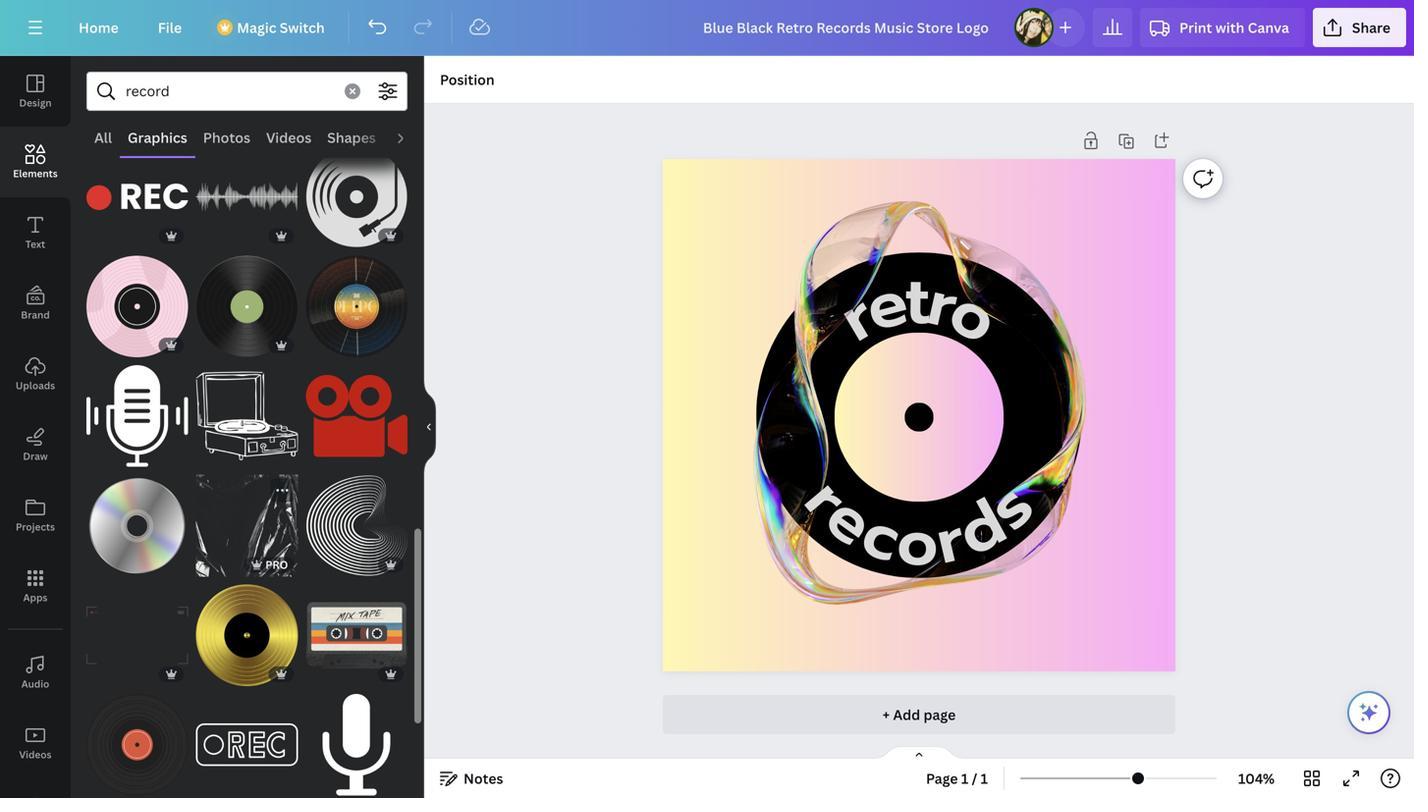 Task type: locate. For each thing, give the bounding box(es) containing it.
audio right the shapes
[[392, 128, 431, 147]]

design button
[[0, 56, 71, 127]]

d
[[939, 476, 1023, 581]]

0 vertical spatial videos button
[[258, 119, 319, 156]]

uploads button
[[0, 339, 71, 410]]

1 left the /
[[961, 770, 969, 788]]

video camera icon image
[[306, 365, 408, 467]]

0 horizontal spatial audio
[[21, 678, 49, 691]]

text
[[25, 238, 45, 251]]

1 vertical spatial videos
[[19, 748, 52, 762]]

page 1 / 1
[[926, 770, 988, 788]]

elements button
[[0, 127, 71, 197]]

1 vertical spatial videos button
[[0, 708, 71, 779]]

with
[[1216, 18, 1245, 37]]

brand
[[21, 308, 50, 322]]

0 horizontal spatial vinyl record image
[[86, 256, 188, 357]]

audio inside side panel tab list
[[21, 678, 49, 691]]

print
[[1180, 18, 1212, 37]]

1 vertical spatial audio
[[21, 678, 49, 691]]

projects
[[16, 521, 55, 534]]

1 horizontal spatial videos button
[[258, 119, 319, 156]]

videos inside side panel tab list
[[19, 748, 52, 762]]

1 horizontal spatial videos
[[266, 128, 312, 147]]

notes
[[464, 770, 503, 788]]

canva
[[1248, 18, 1289, 37]]

1 horizontal spatial r
[[926, 490, 974, 591]]

Search elements search field
[[126, 73, 333, 110]]

2 vinyl record image from the left
[[196, 256, 298, 357]]

audio down apps
[[21, 678, 49, 691]]

c
[[849, 485, 914, 588]]

0 horizontal spatial 1
[[961, 770, 969, 788]]

audio button right the shapes
[[384, 119, 439, 156]]

0 horizontal spatial r
[[781, 458, 873, 540]]

audio button down apps
[[0, 637, 71, 708]]

rec image
[[86, 146, 188, 248]]

apps
[[23, 591, 48, 605]]

home
[[79, 18, 119, 37]]

1 right the /
[[981, 770, 988, 788]]

vinyl record image
[[86, 256, 188, 357], [196, 256, 298, 357]]

apps button
[[0, 551, 71, 622]]

1 horizontal spatial 1
[[981, 770, 988, 788]]

add
[[893, 706, 920, 724]]

video record viewfinder image
[[86, 585, 188, 687]]

r
[[781, 458, 873, 540], [926, 490, 974, 591]]

plastic wrap texture image
[[196, 475, 298, 577]]

videos
[[266, 128, 312, 147], [19, 748, 52, 762]]

audio button
[[384, 119, 439, 156], [0, 637, 71, 708]]

0 vertical spatial audio
[[392, 128, 431, 147]]

photos
[[203, 128, 250, 147]]

print with canva
[[1180, 18, 1289, 37]]

/
[[972, 770, 978, 788]]

1 horizontal spatial audio
[[392, 128, 431, 147]]

videos button
[[258, 119, 319, 156], [0, 708, 71, 779]]

1
[[961, 770, 969, 788], [981, 770, 988, 788]]

1 vertical spatial audio button
[[0, 637, 71, 708]]

home link
[[63, 8, 134, 47]]

104% button
[[1225, 763, 1289, 795]]

Design title text field
[[687, 8, 1007, 47]]

all
[[94, 128, 112, 147]]

page
[[924, 706, 956, 724]]

1 horizontal spatial audio button
[[384, 119, 439, 156]]

audio
[[392, 128, 431, 147], [21, 678, 49, 691]]

photos button
[[195, 119, 258, 156]]

group
[[86, 146, 188, 248], [196, 146, 298, 248], [306, 146, 408, 248], [86, 244, 188, 357], [196, 244, 298, 357], [306, 244, 408, 357], [306, 354, 408, 467], [86, 463, 188, 577], [306, 463, 408, 577], [196, 573, 298, 687], [306, 573, 408, 687], [86, 585, 188, 687], [86, 683, 188, 796], [196, 683, 298, 796]]

pro
[[265, 557, 288, 572]]

0 vertical spatial videos
[[266, 128, 312, 147]]

1 vinyl record image from the left
[[86, 256, 188, 357]]

1 horizontal spatial vinyl record image
[[196, 256, 298, 357]]

switch
[[280, 18, 325, 37]]

104%
[[1238, 770, 1275, 788]]

0 horizontal spatial videos
[[19, 748, 52, 762]]

s
[[965, 461, 1056, 552]]

text button
[[0, 197, 71, 268]]

music vinyl image
[[86, 694, 188, 796]]

+ add page
[[883, 706, 956, 724]]

0 horizontal spatial videos button
[[0, 708, 71, 779]]

page
[[926, 770, 958, 788]]



Task type: vqa. For each thing, say whether or not it's contained in the screenshot.
the left Audio BUTTON
yes



Task type: describe. For each thing, give the bounding box(es) containing it.
graphics button
[[120, 119, 195, 156]]

pro group
[[196, 475, 298, 577]]

magic switch
[[237, 18, 325, 37]]

canva assistant image
[[1357, 701, 1381, 725]]

side panel tab list
[[0, 56, 71, 798]]

2 1 from the left
[[981, 770, 988, 788]]

draw button
[[0, 410, 71, 480]]

projects button
[[0, 480, 71, 551]]

+ add page button
[[663, 695, 1176, 735]]

main menu bar
[[0, 0, 1414, 56]]

design
[[19, 96, 52, 110]]

share button
[[1313, 8, 1406, 47]]

cassette with retro label as vintage object. image
[[306, 585, 408, 687]]

draw
[[23, 450, 48, 463]]

0 horizontal spatial audio button
[[0, 637, 71, 708]]

hide image
[[423, 380, 436, 474]]

shapes
[[327, 128, 376, 147]]

+
[[883, 706, 890, 724]]

graphics
[[128, 128, 187, 147]]

e
[[806, 470, 894, 571]]

show pages image
[[872, 745, 966, 761]]

magic switch button
[[205, 8, 340, 47]]

elements
[[13, 167, 58, 180]]

1 1 from the left
[[961, 770, 969, 788]]

magic
[[237, 18, 276, 37]]

brand button
[[0, 268, 71, 339]]

shapes button
[[319, 119, 384, 156]]

position button
[[432, 64, 503, 95]]

notes button
[[432, 763, 511, 795]]

uploads
[[16, 379, 55, 392]]

illustration of a cd image
[[86, 475, 188, 577]]

file button
[[142, 8, 198, 47]]

print with canva button
[[1140, 8, 1305, 47]]

share
[[1352, 18, 1391, 37]]

position
[[440, 70, 495, 89]]

o
[[896, 494, 940, 593]]

0 vertical spatial audio button
[[384, 119, 439, 156]]

file
[[158, 18, 182, 37]]

all button
[[86, 119, 120, 156]]

organic vinyl record sleeves and labels red, blue and yellow hippie image
[[306, 256, 408, 357]]

gold vinyl record image
[[196, 585, 298, 687]]



